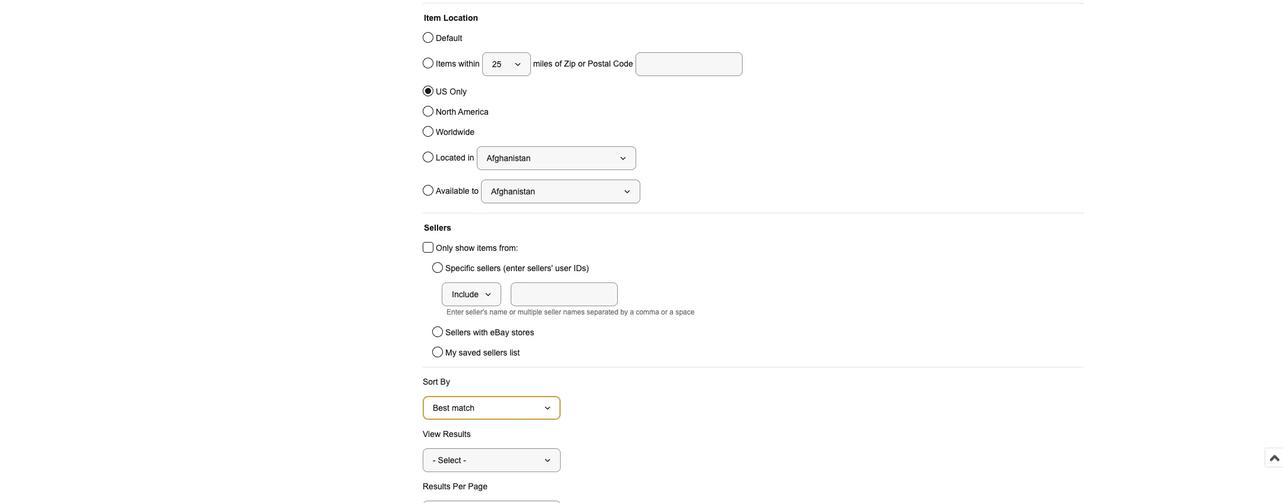 Task type: locate. For each thing, give the bounding box(es) containing it.
0 horizontal spatial or
[[509, 308, 516, 316]]

postal
[[588, 59, 611, 68]]

view
[[423, 429, 441, 439]]

or right zip
[[578, 59, 586, 68]]

comma
[[636, 308, 659, 316]]

1 horizontal spatial a
[[670, 308, 674, 316]]

sellers for sellers
[[424, 223, 451, 233]]

1 vertical spatial only
[[436, 243, 453, 253]]

of
[[555, 59, 562, 68]]

sellers down items at the left of the page
[[477, 263, 501, 273]]

seller's
[[466, 308, 488, 316]]

results
[[443, 429, 471, 439], [423, 482, 451, 491]]

specific
[[445, 263, 475, 273]]

list
[[510, 348, 520, 357]]

ebay
[[490, 328, 509, 337]]

location
[[443, 13, 478, 23]]

only
[[450, 87, 467, 96], [436, 243, 453, 253]]

seller
[[544, 308, 561, 316]]

miles of zip or postal code
[[531, 59, 636, 68]]

sellers
[[424, 223, 451, 233], [445, 328, 471, 337]]

available to
[[436, 186, 481, 195]]

located in
[[436, 153, 477, 162]]

north america
[[436, 107, 489, 117]]

items
[[436, 59, 456, 68]]

or for zip
[[578, 59, 586, 68]]

a right by
[[630, 308, 634, 316]]

sellers left "list"
[[483, 348, 507, 357]]

us only
[[436, 87, 467, 96]]

0 horizontal spatial a
[[630, 308, 634, 316]]

us
[[436, 87, 447, 96]]

from:
[[499, 243, 518, 253]]

Seller ID text field
[[511, 282, 618, 306]]

sellers down enter
[[445, 328, 471, 337]]

0 vertical spatial sellers
[[424, 223, 451, 233]]

separated
[[587, 308, 619, 316]]

or right comma
[[661, 308, 668, 316]]

a left space
[[670, 308, 674, 316]]

sort by
[[423, 377, 450, 387]]

results left per
[[423, 482, 451, 491]]

item
[[424, 13, 441, 23]]

show
[[455, 243, 475, 253]]

2 horizontal spatial or
[[661, 308, 668, 316]]

1 horizontal spatial or
[[578, 59, 586, 68]]

only right the us
[[450, 87, 467, 96]]

with
[[473, 328, 488, 337]]

or
[[578, 59, 586, 68], [509, 308, 516, 316], [661, 308, 668, 316]]

results right view
[[443, 429, 471, 439]]

1 vertical spatial sellers
[[445, 328, 471, 337]]

space
[[676, 308, 695, 316]]

0 vertical spatial sellers
[[477, 263, 501, 273]]

a
[[630, 308, 634, 316], [670, 308, 674, 316]]

or right name
[[509, 308, 516, 316]]

name
[[490, 308, 507, 316]]

in
[[468, 153, 474, 162]]

only left show
[[436, 243, 453, 253]]

sellers
[[477, 263, 501, 273], [483, 348, 507, 357]]

sellers down the available
[[424, 223, 451, 233]]



Task type: describe. For each thing, give the bounding box(es) containing it.
sellers'
[[527, 263, 553, 273]]

1 a from the left
[[630, 308, 634, 316]]

per
[[453, 482, 466, 491]]

code
[[613, 59, 633, 68]]

sort
[[423, 377, 438, 387]]

ids)
[[574, 263, 589, 273]]

available
[[436, 186, 470, 195]]

default
[[436, 33, 462, 43]]

user
[[555, 263, 571, 273]]

within
[[459, 59, 480, 68]]

enter seller's name or multiple seller names separated by a comma or a space
[[447, 308, 695, 316]]

worldwide
[[436, 127, 475, 137]]

(enter
[[503, 263, 525, 273]]

located
[[436, 153, 466, 162]]

by
[[440, 377, 450, 387]]

1 vertical spatial results
[[423, 482, 451, 491]]

or for name
[[509, 308, 516, 316]]

to
[[472, 186, 479, 195]]

items within
[[436, 59, 482, 68]]

multiple
[[518, 308, 542, 316]]

america
[[458, 107, 489, 117]]

item location
[[424, 13, 478, 23]]

0 vertical spatial results
[[443, 429, 471, 439]]

only show items from:
[[436, 243, 518, 253]]

my saved sellers list
[[445, 348, 520, 357]]

results per page
[[423, 482, 488, 491]]

names
[[563, 308, 585, 316]]

view results
[[423, 429, 471, 439]]

page
[[468, 482, 488, 491]]

2 a from the left
[[670, 308, 674, 316]]

by
[[620, 308, 628, 316]]

0 vertical spatial only
[[450, 87, 467, 96]]

Zip or Postal Code text field
[[636, 52, 743, 76]]

specific sellers (enter sellers' user ids)
[[445, 263, 589, 273]]

sellers with ebay stores
[[445, 328, 534, 337]]

zip
[[564, 59, 576, 68]]

sellers for sellers with ebay stores
[[445, 328, 471, 337]]

saved
[[459, 348, 481, 357]]

my
[[445, 348, 457, 357]]

north
[[436, 107, 456, 117]]

items
[[477, 243, 497, 253]]

enter
[[447, 308, 464, 316]]

stores
[[512, 328, 534, 337]]

1 vertical spatial sellers
[[483, 348, 507, 357]]

miles
[[533, 59, 553, 68]]



Task type: vqa. For each thing, say whether or not it's contained in the screenshot.
Sold
no



